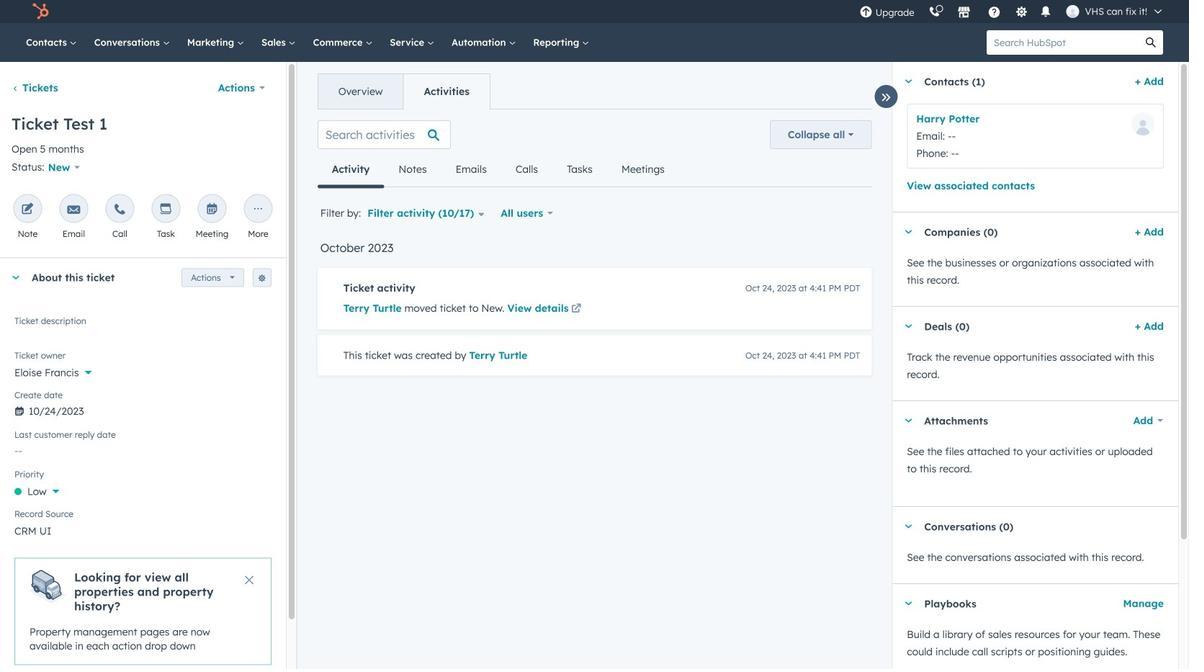 Task type: locate. For each thing, give the bounding box(es) containing it.
caret image
[[904, 80, 913, 83], [904, 230, 913, 234], [12, 276, 20, 279], [904, 325, 913, 328], [904, 602, 913, 606]]

caret image
[[904, 419, 913, 423], [904, 525, 913, 528]]

link opens in a new window image
[[571, 301, 582, 318], [571, 304, 582, 314]]

menu
[[853, 0, 1172, 23]]

alert
[[14, 558, 271, 665]]

navigation
[[318, 73, 491, 110]]

Search HubSpot search field
[[987, 30, 1139, 55]]

1 vertical spatial caret image
[[904, 525, 913, 528]]

1 caret image from the top
[[904, 419, 913, 423]]

more image
[[252, 203, 265, 216]]

0 vertical spatial caret image
[[904, 419, 913, 423]]

marketplaces image
[[958, 6, 971, 19]]

tab list
[[318, 152, 679, 188]]

MM/DD/YYYY text field
[[14, 398, 271, 421]]

1 link opens in a new window image from the top
[[571, 301, 582, 318]]

terry turtle image
[[1067, 5, 1080, 18]]

meeting image
[[206, 203, 219, 216]]

None text field
[[14, 313, 271, 342]]

feed
[[306, 109, 883, 393]]

task image
[[159, 203, 172, 216]]

manage card settings image
[[258, 274, 266, 283]]

2 link opens in a new window image from the top
[[571, 304, 582, 314]]



Task type: vqa. For each thing, say whether or not it's contained in the screenshot.
"data"
no



Task type: describe. For each thing, give the bounding box(es) containing it.
note image
[[21, 203, 34, 216]]

close image
[[245, 576, 253, 585]]

Search activities search field
[[318, 120, 451, 149]]

-- text field
[[14, 438, 271, 461]]

call image
[[113, 203, 126, 216]]

email image
[[67, 203, 80, 216]]

2 caret image from the top
[[904, 525, 913, 528]]



